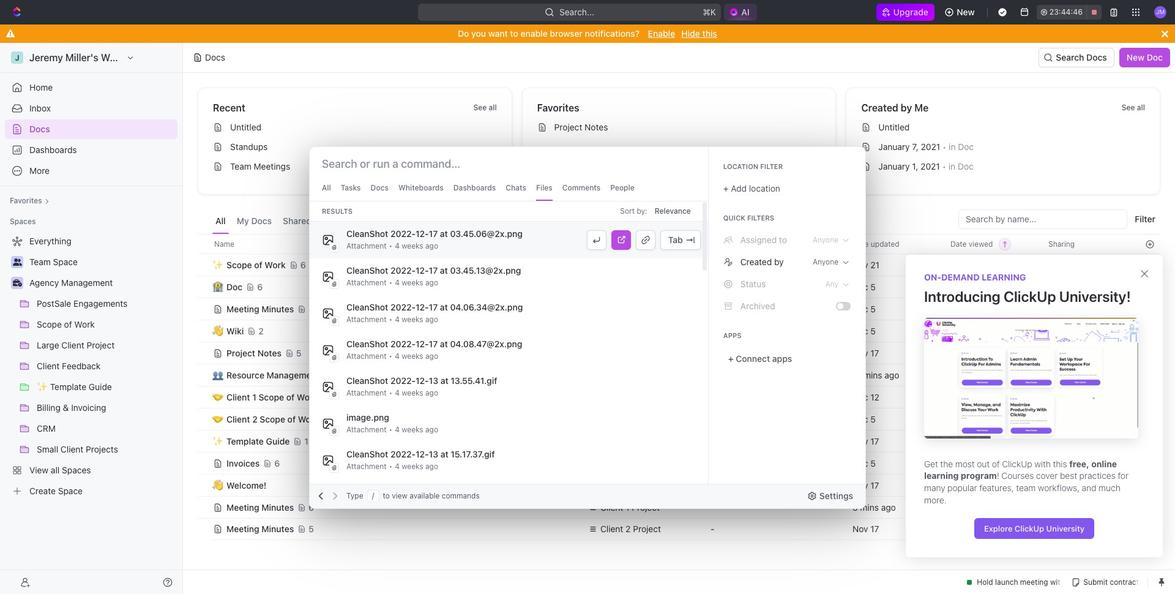 Task type: describe. For each thing, give the bounding box(es) containing it.
nov for 4 mins ago
[[853, 480, 869, 490]]

inbox link
[[5, 99, 178, 118]]

23:44:46 button
[[1037, 5, 1102, 20]]

all for created by me
[[1138, 103, 1146, 112]]

nov 17 for 16 mins ago
[[853, 436, 880, 446]]

row containing invoices
[[198, 451, 1161, 476]]

attachment for cleanshot 2022-12-13 at 13.55.41.gif
[[347, 388, 387, 397]]

⌘k
[[703, 7, 717, 17]]

1 horizontal spatial this
[[1054, 459, 1068, 469]]

6 for doc
[[257, 281, 263, 292]]

out
[[978, 459, 990, 469]]

row containing scope of work
[[198, 253, 1161, 277]]

date for date viewed
[[951, 239, 967, 248]]

team meetings
[[230, 161, 290, 171]]

docs right tasks
[[371, 183, 389, 192]]

- for client 1 project
[[711, 502, 715, 512]]

people
[[611, 183, 635, 192]]

7,
[[913, 141, 919, 152]]

meeting for client 2 project
[[227, 524, 260, 534]]

in for january 1, 2021
[[949, 161, 956, 171]]

location for location filter
[[724, 162, 759, 170]]

nov 21
[[853, 259, 880, 270]]

yesterday for 5
[[951, 326, 990, 336]]

any
[[826, 279, 839, 288]]

search
[[1057, 52, 1085, 62]]

dialog containing ×
[[906, 255, 1164, 557]]

january for january 7, 2021
[[879, 141, 910, 152]]

date updated button
[[846, 235, 907, 254]]

tasks
[[341, 183, 361, 192]]

Search or run a command… text field
[[322, 157, 473, 171]]

search...
[[560, 7, 595, 17]]

1 3 mins ago from the left
[[853, 502, 897, 512]]

! courses cover best practices for many popular features, team workflows, and much more.
[[925, 471, 1132, 505]]

enable
[[521, 28, 548, 39]]

cleanshot 2022-12-13 at 15.17.37.gif
[[347, 449, 495, 459]]

× button
[[1140, 264, 1150, 281]]

type
[[347, 491, 364, 500]]

0 vertical spatial work
[[265, 259, 286, 270]]

0 vertical spatial favorites
[[538, 102, 580, 113]]

5 nov from the top
[[853, 524, 869, 534]]

january 1, 2021 • in doc
[[879, 161, 974, 171]]

see for created by me
[[1122, 103, 1136, 112]]

0 vertical spatial 17 mins ago
[[853, 370, 900, 380]]

template guide
[[227, 436, 290, 446]]

4 weeks ago for 04.08.47@2x.png
[[395, 352, 439, 361]]

0 horizontal spatial to
[[383, 491, 390, 500]]

untitled link for created by me
[[857, 118, 1156, 137]]

by for created by
[[775, 257, 784, 267]]

2 3 from the left
[[951, 502, 956, 512]]

weeks for 03.45.13@2x.png
[[402, 278, 424, 287]]

standups link
[[208, 137, 507, 157]]

0 vertical spatial all
[[322, 183, 331, 192]]

4 row from the top
[[198, 297, 1161, 321]]

1,
[[913, 161, 919, 171]]

cleanshot for cleanshot 2022-12-17 at 03.45.13@2x.png
[[347, 265, 389, 276]]

docs left 'image.png'
[[321, 414, 342, 424]]

1 - from the top
[[711, 259, 715, 270]]

2 3 mins ago from the left
[[951, 502, 995, 512]]

6 for invoices
[[275, 458, 280, 468]]

nov 17 for yesterday
[[853, 348, 880, 358]]

4 weeks ago for 03.45.06@2x.png
[[395, 241, 439, 250]]

1 vertical spatial business time image
[[590, 482, 597, 488]]

1 horizontal spatial to
[[510, 28, 519, 39]]

row containing wiki
[[198, 319, 1161, 343]]

apps
[[724, 331, 742, 339]]

21
[[871, 259, 880, 270]]

notifications?
[[585, 28, 640, 39]]

relevance
[[655, 206, 691, 216]]

4 mins ago
[[951, 480, 995, 490]]

all inside button
[[216, 216, 226, 226]]

0 vertical spatial scope
[[227, 259, 252, 270]]

january for january 1, 2021
[[879, 161, 910, 171]]

of down the client 1 scope of work docs on the bottom of page
[[288, 414, 296, 424]]

created for created by
[[741, 257, 772, 267]]

university
[[1047, 524, 1085, 534]]

private button
[[320, 209, 354, 234]]

1 vertical spatial 12
[[305, 436, 314, 446]]

row containing name
[[198, 234, 1161, 254]]

location filter
[[724, 162, 783, 170]]

most
[[956, 459, 975, 469]]

favorites inside button
[[10, 196, 42, 205]]

1 for scope
[[252, 392, 257, 402]]

13 row from the top
[[198, 495, 1161, 520]]

workspace
[[362, 216, 407, 226]]

tab list containing all
[[213, 209, 506, 234]]

see all for recent
[[474, 103, 497, 112]]

location
[[750, 183, 781, 194]]

of down "my docs" button
[[254, 259, 263, 270]]

6 weeks from the top
[[402, 425, 424, 434]]

comments
[[563, 183, 601, 192]]

6 for meeting minutes
[[309, 502, 314, 512]]

location for location
[[589, 239, 618, 248]]

shared button
[[280, 209, 315, 234]]

features,
[[980, 483, 1015, 493]]

free, online learning program
[[925, 459, 1120, 481]]

welcome! button
[[213, 474, 574, 496]]

weeks for 13.55.41.gif
[[402, 388, 424, 397]]

1 nov from the top
[[853, 259, 869, 270]]

dec 5 for wiki
[[853, 326, 876, 336]]

2021 for january 7, 2021
[[921, 141, 941, 152]]

0 horizontal spatial this
[[703, 28, 718, 39]]

do
[[458, 28, 469, 39]]

4 for cleanshot 2022-12-17 at 03.45.06@2x.png
[[395, 241, 400, 250]]

connect
[[736, 353, 771, 364]]

new button
[[940, 2, 983, 22]]

clickup inside button
[[1015, 524, 1045, 534]]

status
[[741, 279, 766, 289]]

explore clickup university
[[985, 524, 1085, 534]]

free,
[[1070, 459, 1090, 469]]

16 mins ago for 5
[[951, 414, 998, 424]]

4 weeks ago for 15.17.37.gif
[[395, 462, 439, 471]]

scope for 1
[[259, 392, 284, 402]]

4 for cleanshot 2022-12-17 at 04.06.34@2x.png
[[395, 315, 400, 324]]

attachment for cleanshot 2022-12-13 at 15.17.37.gif
[[347, 462, 387, 471]]

client 1 project
[[601, 502, 660, 512]]

sort by:
[[621, 206, 648, 216]]

• for january 1, 2021
[[943, 161, 947, 171]]

doc inside button
[[1148, 52, 1164, 62]]

table containing scope of work
[[198, 234, 1161, 541]]

do you want to enable browser notifications? enable hide this
[[458, 28, 718, 39]]

my docs button
[[234, 209, 275, 234]]

project notes link
[[533, 118, 831, 137]]

popular
[[948, 483, 978, 493]]

4 for cleanshot 2022-12-13 at 13.55.41.gif
[[395, 388, 400, 397]]

1 vertical spatial 17 mins ago
[[951, 392, 998, 402]]

attachment for cleanshot 2022-12-17 at 04.08.47@2x.png
[[347, 352, 387, 361]]

- for agency management
[[711, 480, 715, 490]]

4 right many
[[951, 480, 957, 490]]

program
[[961, 471, 998, 481]]

dashboards inside sidebar navigation
[[29, 145, 77, 155]]

row containing welcome!
[[198, 474, 1161, 496]]

assigned for assigned
[[418, 216, 456, 226]]

in for january 7, 2021
[[949, 141, 956, 152]]

1 meeting from the top
[[227, 303, 260, 314]]

apps
[[773, 353, 793, 364]]

archived inside archived button
[[467, 216, 502, 226]]

6 for scope of work
[[301, 259, 306, 270]]

row containing client 2 scope of work docs
[[198, 407, 1161, 431]]

meeting minutes for client 1 project
[[227, 502, 294, 512]]

guide
[[266, 436, 290, 446]]

dashboards link
[[5, 140, 178, 160]]

xqnvl image for created
[[724, 257, 734, 267]]

4 weeks ago for 03.45.13@2x.png
[[395, 278, 439, 287]]

dec for doc
[[853, 281, 869, 292]]

january 7, 2021 • in doc
[[879, 141, 974, 152]]

1 horizontal spatial notes
[[585, 122, 608, 132]]

attachment for cleanshot 2022-12-17 at 04.06.34@2x.png
[[347, 315, 387, 324]]

2022- for 04.06.34@2x.png
[[391, 302, 416, 312]]

cleanshot 2022-12-17 at 04.08.47@2x.png
[[347, 339, 523, 349]]

16 for 17
[[951, 436, 960, 446]]

university!
[[1060, 288, 1132, 305]]

18 mins ago
[[951, 370, 999, 380]]

2022- for 03.45.06@2x.png
[[391, 228, 416, 239]]

date for date updated
[[853, 239, 869, 248]]

invoices
[[227, 458, 260, 468]]

tags
[[711, 239, 727, 248]]

attachment for cleanshot 2022-12-17 at 03.45.13@2x.png
[[347, 278, 387, 287]]

wiki
[[227, 326, 244, 336]]

2022- for 04.08.47@2x.png
[[391, 339, 416, 349]]

cleanshot for cleanshot 2022-12-13 at 13.55.41.gif
[[347, 375, 389, 386]]

my docs
[[237, 216, 272, 226]]

client 2 project
[[601, 524, 661, 534]]

team meetings link
[[208, 157, 507, 176]]

dec for meeting minutes
[[853, 303, 869, 314]]

dec for invoices
[[853, 458, 869, 468]]

you
[[472, 28, 486, 39]]

workflows,
[[1039, 483, 1080, 493]]

attachment for image.png
[[347, 425, 387, 434]]

project notes inside row
[[227, 348, 282, 358]]

yesterday for 17
[[951, 348, 990, 358]]

agency inside row
[[601, 480, 630, 490]]

04.08.47@2x.png
[[450, 339, 523, 349]]

notes inside row
[[258, 348, 282, 358]]

at for 03.45.13@2x.png
[[440, 265, 448, 276]]

docs up recent
[[205, 52, 225, 62]]

project inside project notes link
[[555, 122, 583, 132]]

row containing template guide
[[198, 429, 1161, 454]]

2 horizontal spatial management
[[633, 480, 684, 490]]

all for recent
[[489, 103, 497, 112]]

2 down client 1 project
[[626, 524, 631, 534]]

online
[[1092, 459, 1118, 469]]

sort
[[621, 206, 635, 216]]

1 vertical spatial clickup
[[1003, 459, 1033, 469]]

filters
[[748, 214, 775, 222]]

created by
[[741, 257, 784, 267]]

4 for image.png
[[395, 425, 400, 434]]

practices
[[1080, 471, 1116, 481]]

date updated
[[853, 239, 900, 248]]

commands
[[442, 491, 480, 500]]



Task type: locate. For each thing, give the bounding box(es) containing it.
row containing project notes
[[198, 341, 1161, 365]]

available
[[410, 491, 440, 500]]

2 see all button from the left
[[1118, 100, 1151, 115]]

0 vertical spatial meeting minutes
[[227, 303, 294, 314]]

client 2 scope of work docs
[[227, 414, 342, 424]]

13 for 13.55.41.gif
[[429, 375, 439, 386]]

10 row from the top
[[198, 429, 1161, 454]]

all left my
[[216, 216, 226, 226]]

sidebar navigation
[[0, 43, 183, 594]]

2 untitled link from the left
[[857, 118, 1156, 137]]

1 horizontal spatial see all button
[[1118, 100, 1151, 115]]

1 horizontal spatial archived
[[741, 301, 776, 311]]

4 12- from the top
[[416, 339, 429, 349]]

0 horizontal spatial 3
[[853, 502, 858, 512]]

+ for + add location
[[724, 183, 729, 194]]

at for 04.06.34@2x.png
[[440, 302, 448, 312]]

new right upgrade
[[957, 7, 975, 17]]

2 see all from the left
[[1122, 103, 1146, 112]]

at left 13.55.41.gif
[[441, 375, 449, 386]]

0 horizontal spatial dashboards
[[29, 145, 77, 155]]

1 vertical spatial anyone
[[813, 257, 839, 266]]

3 meeting minutes from the top
[[227, 524, 294, 534]]

12- up cleanshot 2022-12-17 at 03.45.13@2x.png
[[416, 228, 429, 239]]

1 12- from the top
[[416, 228, 429, 239]]

1 vertical spatial 2021
[[921, 161, 941, 171]]

12
[[871, 392, 880, 402], [305, 436, 314, 446]]

5 2022- from the top
[[391, 375, 416, 386]]

row containing client 1 scope of work docs
[[198, 385, 1161, 409]]

1 vertical spatial january
[[879, 161, 910, 171]]

hide
[[682, 28, 701, 39]]

5 row from the top
[[198, 319, 1161, 343]]

2 all from the left
[[1138, 103, 1146, 112]]

1 attachment from the top
[[347, 241, 387, 250]]

2 untitled from the left
[[879, 122, 910, 132]]

2 - from the top
[[711, 480, 715, 490]]

archived
[[467, 216, 502, 226], [741, 301, 776, 311]]

1 meeting minutes from the top
[[227, 303, 294, 314]]

of up 'client 2 scope of work docs'
[[286, 392, 295, 402]]

1 date from the left
[[853, 239, 869, 248]]

many
[[925, 483, 946, 493]]

clickup inside "on-demand learning introducing clickup university!"
[[1004, 288, 1057, 305]]

- for client 2 project
[[711, 524, 715, 534]]

weeks down "cleanshot 2022-12-13 at 15.17.37.gif"
[[402, 462, 424, 471]]

12- down cleanshot 2022-12-17 at 04.08.47@2x.png
[[416, 375, 429, 386]]

my
[[237, 216, 249, 226]]

management inside 'link'
[[61, 277, 113, 288]]

3 nov 17 from the top
[[853, 480, 880, 490]]

5 attachment from the top
[[347, 388, 387, 397]]

• inside january 1, 2021 • in doc
[[943, 161, 947, 171]]

1 anyone from the top
[[813, 235, 839, 244]]

3 meeting from the top
[[227, 524, 260, 534]]

much
[[1099, 483, 1121, 493]]

0 vertical spatial meeting
[[227, 303, 260, 314]]

3 attachment from the top
[[347, 315, 387, 324]]

1 4 weeks ago from the top
[[395, 241, 439, 250]]

2 13 from the top
[[429, 449, 439, 459]]

12-
[[416, 228, 429, 239], [416, 265, 429, 276], [416, 302, 429, 312], [416, 339, 429, 349], [416, 375, 429, 386], [416, 449, 429, 459]]

3 xqnvl image from the top
[[724, 279, 734, 289]]

this right hide
[[703, 28, 718, 39]]

cleanshot for cleanshot 2022-12-17 at 04.06.34@2x.png
[[347, 302, 389, 312]]

date
[[853, 239, 869, 248], [951, 239, 967, 248]]

0 vertical spatial dashboards
[[29, 145, 77, 155]]

private
[[323, 216, 351, 226]]

0 vertical spatial location
[[724, 162, 759, 170]]

1 horizontal spatial management
[[267, 370, 320, 380]]

1 horizontal spatial all
[[322, 183, 331, 192]]

12- for 04.06.34@2x.png
[[416, 302, 429, 312]]

scope down resource management
[[259, 392, 284, 402]]

+ left connect at the right of the page
[[729, 353, 734, 364]]

nov for yesterday
[[853, 348, 869, 358]]

work down the client 1 scope of work docs on the bottom of page
[[298, 414, 319, 424]]

updated
[[871, 239, 900, 248]]

2 vertical spatial work
[[298, 414, 319, 424]]

weeks down cleanshot 2022-12-17 at 04.08.47@2x.png
[[402, 352, 424, 361]]

upgrade link
[[877, 4, 935, 21]]

• for january 7, 2021
[[943, 142, 947, 152]]

chats
[[506, 183, 527, 192]]

1 horizontal spatial agency
[[601, 480, 630, 490]]

0 horizontal spatial new
[[957, 7, 975, 17]]

14 row from the top
[[198, 517, 1161, 541]]

this
[[703, 28, 718, 39], [1054, 459, 1068, 469]]

2 right wiki
[[259, 326, 264, 336]]

2 vertical spatial minutes
[[262, 524, 294, 534]]

tab list
[[213, 209, 506, 234]]

weeks for 04.06.34@2x.png
[[402, 315, 424, 324]]

2 date from the left
[[951, 239, 967, 248]]

me
[[915, 102, 929, 113]]

client for client 1 scope of work docs
[[227, 392, 250, 402]]

resource management
[[227, 370, 320, 380]]

2 16 mins ago from the top
[[951, 436, 998, 446]]

5 4 weeks ago from the top
[[395, 388, 439, 397]]

4 nov from the top
[[853, 480, 869, 490]]

dashboards down docs link
[[29, 145, 77, 155]]

4 weeks from the top
[[402, 352, 424, 361]]

1 horizontal spatial untitled link
[[857, 118, 1156, 137]]

0 horizontal spatial agency
[[29, 277, 59, 288]]

nov up 'settings'
[[853, 480, 869, 490]]

4 for cleanshot 2022-12-17 at 04.08.47@2x.png
[[395, 352, 400, 361]]

4 4 weeks ago from the top
[[395, 352, 439, 361]]

1 vertical spatial minutes
[[262, 502, 294, 512]]

on-
[[925, 272, 942, 282]]

2 16 from the top
[[951, 436, 960, 446]]

row containing resource management
[[198, 364, 1161, 386]]

search docs
[[1057, 52, 1108, 62]]

project notes up resource
[[227, 348, 282, 358]]

1 down resource
[[252, 392, 257, 402]]

row
[[198, 234, 1161, 254], [198, 253, 1161, 277], [198, 275, 1161, 299], [198, 297, 1161, 321], [198, 319, 1161, 343], [198, 341, 1161, 365], [198, 364, 1161, 386], [198, 385, 1161, 409], [198, 407, 1161, 431], [198, 429, 1161, 454], [198, 451, 1161, 476], [198, 474, 1161, 496], [198, 495, 1161, 520], [198, 517, 1161, 541]]

date up nov 21
[[853, 239, 869, 248]]

january left the 7,
[[879, 141, 910, 152]]

browser
[[550, 28, 583, 39]]

untitled for created by me
[[879, 122, 910, 132]]

2 for wiki
[[259, 326, 264, 336]]

docs inside sidebar navigation
[[29, 124, 50, 134]]

2 meeting minutes from the top
[[227, 502, 294, 512]]

2 for client 2 scope of work docs
[[357, 414, 362, 424]]

minutes for client 1 project
[[262, 502, 294, 512]]

4 for cleanshot 2022-12-13 at 15.17.37.gif
[[395, 462, 400, 471]]

7 4 weeks ago from the top
[[395, 462, 439, 471]]

1 vertical spatial to
[[780, 235, 788, 245]]

doc
[[1148, 52, 1164, 62], [959, 141, 974, 152], [958, 161, 974, 171], [227, 281, 243, 292]]

12- down the "cleanshot 2022-12-17 at 03.45.06@2x.png"
[[416, 265, 429, 276]]

team
[[1017, 483, 1036, 493]]

at for 15.17.37.gif
[[441, 449, 449, 459]]

dec 5 for doc
[[853, 281, 876, 292]]

all left tasks
[[322, 183, 331, 192]]

4 down resource management button
[[395, 388, 400, 397]]

anyone for assigned to
[[813, 235, 839, 244]]

business time image inside sidebar navigation
[[13, 279, 22, 287]]

0 horizontal spatial see all
[[474, 103, 497, 112]]

2 anyone from the top
[[813, 257, 839, 266]]

16 up "15"
[[951, 436, 960, 446]]

3 cleanshot from the top
[[347, 302, 389, 312]]

in up january 1, 2021 • in doc
[[949, 141, 956, 152]]

6 row from the top
[[198, 341, 1161, 365]]

1 untitled link from the left
[[208, 118, 507, 137]]

the
[[941, 459, 954, 469]]

2022- down cleanshot 2022-12-17 at 04.08.47@2x.png
[[391, 375, 416, 386]]

agency management inside 'link'
[[29, 277, 113, 288]]

1 horizontal spatial business time image
[[590, 482, 597, 488]]

1 vertical spatial scope
[[259, 392, 284, 402]]

client down client 1 project
[[601, 524, 624, 534]]

xqnvl image for assigned
[[724, 235, 734, 245]]

0 vertical spatial anyone
[[813, 235, 839, 244]]

archived button
[[464, 209, 506, 234]]

1 see from the left
[[474, 103, 487, 112]]

demand
[[942, 272, 980, 282]]

3 - from the top
[[711, 502, 715, 512]]

1 horizontal spatial 17 mins ago
[[951, 392, 998, 402]]

+ left add
[[724, 183, 729, 194]]

1 horizontal spatial project notes
[[555, 122, 608, 132]]

2 vertical spatial clickup
[[1015, 524, 1045, 534]]

1 all from the left
[[489, 103, 497, 112]]

inbox
[[29, 103, 51, 113]]

weeks for 04.08.47@2x.png
[[402, 352, 424, 361]]

get the most out of clickup with this
[[925, 459, 1070, 469]]

new right search docs at the top of page
[[1127, 52, 1145, 62]]

client 1 scope of work docs
[[227, 392, 341, 402]]

0 horizontal spatial see all button
[[469, 100, 502, 115]]

13 left 15.17.37.gif
[[429, 449, 439, 459]]

5 weeks from the top
[[402, 388, 424, 397]]

of up !
[[993, 459, 1001, 469]]

dec 12
[[853, 392, 880, 402]]

15 mins ago
[[951, 458, 998, 468]]

more.
[[925, 495, 947, 505]]

0 vertical spatial minutes
[[262, 303, 294, 314]]

4 nov 17 from the top
[[853, 524, 880, 534]]

scope up "guide"
[[260, 414, 285, 424]]

dashboards up archived button
[[454, 183, 496, 192]]

nov 17 for 4 mins ago
[[853, 480, 880, 490]]

assigned inside "button"
[[418, 216, 456, 226]]

4 cleanshot from the top
[[347, 339, 389, 349]]

welcome!
[[227, 480, 267, 490]]

2 for client 1 scope of work docs
[[356, 392, 361, 402]]

cleanshot for cleanshot 2022-12-17 at 04.08.47@2x.png
[[347, 339, 389, 349]]

1 january from the top
[[879, 141, 910, 152]]

0 vertical spatial 13
[[429, 375, 439, 386]]

1 horizontal spatial assigned
[[741, 235, 777, 245]]

nov left 21
[[853, 259, 869, 270]]

favorites button
[[5, 194, 54, 208]]

nov up dec 12
[[853, 348, 869, 358]]

1 horizontal spatial 3 mins ago
[[951, 502, 995, 512]]

shared
[[283, 216, 312, 226]]

search docs button
[[1040, 48, 1115, 67]]

minutes for client 2 project
[[262, 524, 294, 534]]

0 vertical spatial archived
[[467, 216, 502, 226]]

0 horizontal spatial 12
[[305, 436, 314, 446]]

by
[[901, 102, 913, 113], [775, 257, 784, 267]]

name
[[214, 239, 234, 248]]

to
[[510, 28, 519, 39], [780, 235, 788, 245], [383, 491, 390, 500]]

13.55.41.gif
[[451, 375, 498, 386]]

see all button for created by me
[[1118, 100, 1151, 115]]

to view available commands
[[383, 491, 480, 500]]

2 2022- from the top
[[391, 265, 416, 276]]

by left "me"
[[901, 102, 913, 113]]

2022- down the "cleanshot 2022-12-17 at 03.45.06@2x.png"
[[391, 265, 416, 276]]

nov down 'settings'
[[853, 524, 869, 534]]

2022- for 03.45.13@2x.png
[[391, 265, 416, 276]]

17
[[429, 228, 438, 239], [429, 265, 438, 276], [429, 302, 438, 312], [429, 339, 438, 349], [871, 348, 880, 358], [853, 370, 862, 380], [951, 392, 960, 402], [871, 436, 880, 446], [871, 480, 880, 490], [871, 524, 880, 534]]

1 horizontal spatial dashboards
[[454, 183, 496, 192]]

0 horizontal spatial untitled
[[230, 122, 262, 132]]

1 horizontal spatial 3
[[951, 502, 956, 512]]

4 2022- from the top
[[391, 339, 416, 349]]

cleanshot for cleanshot 2022-12-17 at 03.45.06@2x.png
[[347, 228, 389, 239]]

12- for 04.08.47@2x.png
[[416, 339, 429, 349]]

attachment for cleanshot 2022-12-17 at 03.45.06@2x.png
[[347, 241, 387, 250]]

0 vertical spatial agency management
[[29, 277, 113, 288]]

2 weeks from the top
[[402, 278, 424, 287]]

12 row from the top
[[198, 474, 1161, 496]]

resource
[[227, 370, 265, 380]]

1 16 from the top
[[951, 414, 960, 424]]

at for 04.08.47@2x.png
[[440, 339, 448, 349]]

dec for wiki
[[853, 326, 869, 336]]

13 for 15.17.37.gif
[[429, 449, 439, 459]]

1 vertical spatial archived
[[741, 301, 776, 311]]

weeks down cleanshot 2022-12-17 at 04.06.34@2x.png
[[402, 315, 424, 324]]

16 down 18
[[951, 414, 960, 424]]

and
[[1083, 483, 1097, 493]]

1 vertical spatial in
[[949, 161, 956, 171]]

2022- down cleanshot 2022-12-17 at 03.45.13@2x.png
[[391, 302, 416, 312]]

1 untitled from the left
[[230, 122, 262, 132]]

0 vertical spatial clickup
[[1004, 288, 1057, 305]]

date left viewed
[[951, 239, 967, 248]]

2 horizontal spatial to
[[780, 235, 788, 245]]

1 vertical spatial management
[[267, 370, 320, 380]]

created left "me"
[[862, 102, 899, 113]]

2 down resource management button
[[357, 414, 362, 424]]

0 horizontal spatial all
[[216, 216, 226, 226]]

in
[[949, 141, 956, 152], [949, 161, 956, 171]]

/
[[372, 491, 374, 500]]

0 vertical spatial management
[[61, 277, 113, 288]]

3 row from the top
[[198, 275, 1161, 299]]

client down resource
[[227, 392, 250, 402]]

1 horizontal spatial see
[[1122, 103, 1136, 112]]

16 mins ago down 18 mins ago
[[951, 414, 998, 424]]

1 weeks from the top
[[402, 241, 424, 250]]

yesterday up 18 mins ago
[[951, 348, 990, 358]]

0 horizontal spatial 1
[[252, 392, 257, 402]]

xqnvl image down tags
[[724, 257, 734, 267]]

1 cleanshot from the top
[[347, 228, 389, 239]]

1 vertical spatial all
[[216, 216, 226, 226]]

1 vertical spatial notes
[[258, 348, 282, 358]]

3 down 'settings'
[[853, 502, 858, 512]]

2 up 'image.png'
[[356, 392, 361, 402]]

4 attachment from the top
[[347, 352, 387, 361]]

introducing
[[925, 288, 1001, 305]]

6 2022- from the top
[[391, 449, 416, 459]]

2 see from the left
[[1122, 103, 1136, 112]]

date viewed
[[951, 239, 994, 248]]

0 vertical spatial 16
[[951, 414, 960, 424]]

1 13 from the top
[[429, 375, 439, 386]]

docs down inbox
[[29, 124, 50, 134]]

1 vertical spatial xqnvl image
[[724, 257, 734, 267]]

03.45.06@2x.png
[[450, 228, 523, 239]]

0 vertical spatial new
[[957, 7, 975, 17]]

column header
[[198, 234, 211, 254]]

3 4 weeks ago from the top
[[395, 315, 439, 324]]

12- down cleanshot 2022-12-17 at 03.45.13@2x.png
[[416, 302, 429, 312]]

2021 right 1,
[[921, 161, 941, 171]]

1 vertical spatial this
[[1054, 459, 1068, 469]]

1 horizontal spatial created
[[862, 102, 899, 113]]

untitled for recent
[[230, 122, 262, 132]]

want
[[489, 28, 508, 39]]

work down "my docs" button
[[265, 259, 286, 270]]

all button
[[213, 209, 229, 234]]

2 vertical spatial meeting minutes
[[227, 524, 294, 534]]

3 weeks from the top
[[402, 315, 424, 324]]

2022-
[[391, 228, 416, 239], [391, 265, 416, 276], [391, 302, 416, 312], [391, 339, 416, 349], [391, 375, 416, 386], [391, 449, 416, 459]]

meeting for client 1 project
[[227, 502, 260, 512]]

scope of work
[[227, 259, 286, 270]]

0 vertical spatial by
[[901, 102, 913, 113]]

see
[[474, 103, 487, 112], [1122, 103, 1136, 112]]

17 mins ago up dec 12
[[853, 370, 900, 380]]

4 weeks ago for 13.55.41.gif
[[395, 388, 439, 397]]

16 mins ago for 17
[[951, 436, 998, 446]]

quick filters
[[724, 214, 775, 222]]

new for new
[[957, 7, 975, 17]]

nov 17 up dec 12
[[853, 348, 880, 358]]

1 horizontal spatial all
[[1138, 103, 1146, 112]]

2022- down workspace
[[391, 228, 416, 239]]

4 down the workspace button
[[395, 241, 400, 250]]

1 2021 from the top
[[921, 141, 941, 152]]

2 nov 17 from the top
[[853, 436, 880, 446]]

all
[[489, 103, 497, 112], [1138, 103, 1146, 112]]

• down 'january 7, 2021 • in doc'
[[943, 161, 947, 171]]

weeks down the "cleanshot 2022-12-17 at 03.45.06@2x.png"
[[402, 241, 424, 250]]

1 row from the top
[[198, 234, 1161, 254]]

1 yesterday from the top
[[951, 326, 990, 336]]

dec for client 2 scope of work docs
[[853, 414, 869, 424]]

work for 1
[[297, 392, 318, 402]]

2 january from the top
[[879, 161, 910, 171]]

xqnvl image up jkkwz icon
[[724, 279, 734, 289]]

0 vertical spatial january
[[879, 141, 910, 152]]

new inside new doc button
[[1127, 52, 1145, 62]]

resource management button
[[213, 364, 574, 386]]

see all button for recent
[[469, 100, 502, 115]]

2 vertical spatial meeting
[[227, 524, 260, 534]]

2 nov from the top
[[853, 348, 869, 358]]

3 right 'more.'
[[951, 502, 956, 512]]

weeks down the "cleanshot 2022-12-13 at 13.55.41.gif"
[[402, 388, 424, 397]]

1 vertical spatial created
[[741, 257, 772, 267]]

client for client 2 scope of work docs
[[227, 414, 250, 424]]

2 vertical spatial scope
[[260, 414, 285, 424]]

2022- for 13.55.41.gif
[[391, 375, 416, 386]]

4 weeks ago down cleanshot 2022-12-17 at 03.45.13@2x.png
[[395, 278, 439, 287]]

project
[[555, 122, 583, 132], [227, 348, 255, 358], [632, 502, 660, 512], [633, 524, 661, 534]]

assigned down the filters
[[741, 235, 777, 245]]

1 nov 17 from the top
[[853, 348, 880, 358]]

0 horizontal spatial business time image
[[13, 279, 22, 287]]

yesterday down introducing
[[951, 326, 990, 336]]

15
[[951, 458, 960, 468]]

project notes up comments
[[555, 122, 608, 132]]

1 horizontal spatial 1
[[626, 502, 630, 512]]

at for 13.55.41.gif
[[441, 375, 449, 386]]

cleanshot 2022-12-17 at 04.06.34@2x.png
[[347, 302, 523, 312]]

1 horizontal spatial 12
[[871, 392, 880, 402]]

1 horizontal spatial by
[[901, 102, 913, 113]]

0 vertical spatial 2021
[[921, 141, 941, 152]]

0 horizontal spatial notes
[[258, 348, 282, 358]]

clickup up courses
[[1003, 459, 1033, 469]]

workspace button
[[359, 209, 410, 234]]

2 vertical spatial xqnvl image
[[724, 279, 734, 289]]

1 vertical spatial •
[[943, 161, 947, 171]]

2 vertical spatial management
[[633, 480, 684, 490]]

2 row from the top
[[198, 253, 1161, 277]]

4 up "cleanshot 2022-12-13 at 15.17.37.gif"
[[395, 425, 400, 434]]

dec 5 for meeting minutes
[[853, 303, 876, 314]]

2 xqnvl image from the top
[[724, 257, 734, 267]]

this up best
[[1054, 459, 1068, 469]]

12- for 03.45.13@2x.png
[[416, 265, 429, 276]]

untitled up "standups"
[[230, 122, 262, 132]]

4 weeks ago down the "cleanshot 2022-12-13 at 13.55.41.gif"
[[395, 388, 439, 397]]

03.45.13@2x.png
[[450, 265, 521, 276]]

0 horizontal spatial see
[[474, 103, 487, 112]]

meeting minutes
[[227, 303, 294, 314], [227, 502, 294, 512], [227, 524, 294, 534]]

in down 'january 7, 2021 • in doc'
[[949, 161, 956, 171]]

+ add location
[[724, 183, 781, 194]]

agency inside 'link'
[[29, 277, 59, 288]]

2 4 weeks ago from the top
[[395, 278, 439, 287]]

1 vertical spatial by
[[775, 257, 784, 267]]

4 up resource management button
[[395, 352, 400, 361]]

12- for 13.55.41.gif
[[416, 375, 429, 386]]

1 for project
[[626, 502, 630, 512]]

2 yesterday from the top
[[951, 348, 990, 358]]

docs right search
[[1087, 52, 1108, 62]]

6 4 weeks ago from the top
[[395, 425, 439, 434]]

management for resource management button
[[267, 370, 320, 380]]

cleanshot for cleanshot 2022-12-13 at 15.17.37.gif
[[347, 449, 389, 459]]

2 meeting from the top
[[227, 502, 260, 512]]

anyone for created by
[[813, 257, 839, 266]]

5 cleanshot from the top
[[347, 375, 389, 386]]

4 weeks ago down "cleanshot 2022-12-13 at 15.17.37.gif"
[[395, 462, 439, 471]]

4 up welcome! button
[[395, 462, 400, 471]]

created by me
[[862, 102, 929, 113]]

assigned up the "cleanshot 2022-12-17 at 03.45.06@2x.png"
[[418, 216, 456, 226]]

1 vertical spatial meeting minutes
[[227, 502, 294, 512]]

location up add
[[724, 162, 759, 170]]

0 horizontal spatial 17 mins ago
[[853, 370, 900, 380]]

cell
[[198, 254, 211, 276], [944, 254, 1042, 276], [1042, 254, 1140, 276], [198, 276, 211, 298], [581, 276, 704, 298], [198, 298, 211, 320], [581, 298, 704, 320], [198, 320, 211, 342], [581, 320, 704, 342], [198, 342, 211, 364], [581, 342, 704, 364], [198, 364, 211, 386], [581, 364, 704, 386], [198, 386, 211, 408], [581, 386, 704, 408], [198, 408, 211, 430], [581, 408, 704, 430], [198, 430, 211, 452], [581, 430, 704, 452], [198, 452, 211, 474], [581, 452, 704, 474], [1140, 452, 1161, 474], [198, 474, 211, 496], [1140, 474, 1161, 496], [198, 496, 211, 518], [1140, 496, 1161, 518], [198, 518, 211, 540], [944, 518, 1042, 540], [1140, 518, 1161, 540]]

created for created by me
[[862, 102, 899, 113]]

1 vertical spatial 1
[[626, 502, 630, 512]]

1 minutes from the top
[[262, 303, 294, 314]]

0 horizontal spatial by
[[775, 257, 784, 267]]

template
[[227, 436, 264, 446]]

2021 for january 1, 2021
[[921, 161, 941, 171]]

dialog
[[906, 255, 1164, 557]]

xqnvl image
[[724, 235, 734, 245], [724, 257, 734, 267], [724, 279, 734, 289]]

docs inside button
[[251, 216, 272, 226]]

2 minutes from the top
[[262, 502, 294, 512]]

0 vertical spatial 12
[[871, 392, 880, 402]]

1 3 from the left
[[853, 502, 858, 512]]

0 vertical spatial project notes
[[555, 122, 608, 132]]

jkkwz image
[[724, 301, 734, 311]]

4 weeks ago for 04.06.34@2x.png
[[395, 315, 439, 324]]

• inside 'january 7, 2021 • in doc'
[[943, 142, 947, 152]]

16 mins ago up 15 mins ago
[[951, 436, 998, 446]]

management for agency management 'link'
[[61, 277, 113, 288]]

table
[[198, 234, 1161, 541]]

6 attachment from the top
[[347, 425, 387, 434]]

docs link
[[5, 119, 178, 139]]

at up cleanshot 2022-12-17 at 03.45.13@2x.png
[[440, 228, 448, 239]]

1 vertical spatial favorites
[[10, 196, 42, 205]]

0 horizontal spatial agency management
[[29, 277, 113, 288]]

0 horizontal spatial archived
[[467, 216, 502, 226]]

anyone
[[813, 235, 839, 244], [813, 257, 839, 266]]

dec 5 for invoices
[[853, 458, 876, 468]]

docs up 'client 2 scope of work docs'
[[320, 392, 341, 402]]

best
[[1061, 471, 1078, 481]]

7 weeks from the top
[[402, 462, 424, 471]]

see all for created by me
[[1122, 103, 1146, 112]]

untitled
[[230, 122, 262, 132], [879, 122, 910, 132]]

12- up the available
[[416, 449, 429, 459]]

docs inside button
[[1087, 52, 1108, 62]]

3 minutes from the top
[[262, 524, 294, 534]]

1 vertical spatial yesterday
[[951, 348, 990, 358]]

scope for 2
[[260, 414, 285, 424]]

business time image
[[13, 279, 22, 287], [590, 482, 597, 488]]

by for created by me
[[901, 102, 913, 113]]

new inside button
[[957, 7, 975, 17]]

4 weeks ago up "cleanshot 2022-12-13 at 15.17.37.gif"
[[395, 425, 439, 434]]

8 row from the top
[[198, 385, 1161, 409]]

filter
[[761, 162, 783, 170]]

new for new doc
[[1127, 52, 1145, 62]]

work for 2
[[298, 414, 319, 424]]

Search by name... text field
[[966, 210, 1121, 228]]

work up 'client 2 scope of work docs'
[[297, 392, 318, 402]]

1 see all button from the left
[[469, 100, 502, 115]]

4 down cleanshot 2022-12-17 at 03.45.13@2x.png
[[395, 278, 400, 287]]

agency management inside row
[[601, 480, 684, 490]]

7 attachment from the top
[[347, 462, 387, 471]]

untitled down the created by me
[[879, 122, 910, 132]]

location down people at the top of the page
[[589, 239, 618, 248]]

1 vertical spatial +
[[729, 353, 734, 364]]

untitled link for recent
[[208, 118, 507, 137]]

3 mins ago
[[853, 502, 897, 512], [951, 502, 995, 512]]

clickup down learning
[[1004, 288, 1057, 305]]

13 down cleanshot 2022-12-17 at 04.08.47@2x.png
[[429, 375, 439, 386]]

3 mins ago down 'settings'
[[853, 502, 897, 512]]

0 vertical spatial +
[[724, 183, 729, 194]]

5 12- from the top
[[416, 375, 429, 386]]

1 vertical spatial location
[[589, 239, 618, 248]]

cleanshot 2022-12-13 at 13.55.41.gif
[[347, 375, 498, 386]]

weeks
[[402, 241, 424, 250], [402, 278, 424, 287], [402, 315, 424, 324], [402, 352, 424, 361], [402, 388, 424, 397], [402, 425, 424, 434], [402, 462, 424, 471]]

1 xqnvl image from the top
[[724, 235, 734, 245]]

11 row from the top
[[198, 451, 1161, 476]]

6 cleanshot from the top
[[347, 449, 389, 459]]

management inside button
[[267, 370, 320, 380]]

dec
[[853, 281, 869, 292], [951, 281, 967, 292], [853, 303, 869, 314], [951, 303, 967, 314], [853, 326, 869, 336], [853, 392, 869, 402], [853, 414, 869, 424], [853, 458, 869, 468]]

2022- up resource management button
[[391, 339, 416, 349]]

1 horizontal spatial new
[[1127, 52, 1145, 62]]

7 row from the top
[[198, 364, 1161, 386]]

3 nov from the top
[[853, 436, 869, 446]]

cleanshot 2022-12-17 at 03.45.06@2x.png
[[347, 228, 523, 239]]

17 mins ago down 18 mins ago
[[951, 392, 998, 402]]

assigned for assigned to
[[741, 235, 777, 245]]

2022- for 15.17.37.gif
[[391, 449, 416, 459]]

january left 1,
[[879, 161, 910, 171]]

client for client 2 project
[[601, 524, 624, 534]]

0 horizontal spatial assigned
[[418, 216, 456, 226]]

sharing
[[1049, 239, 1076, 248]]

row containing doc
[[198, 275, 1161, 299]]

4 weeks ago down cleanshot 2022-12-17 at 04.06.34@2x.png
[[395, 315, 439, 324]]

0 vertical spatial agency
[[29, 277, 59, 288]]

18
[[951, 370, 960, 380]]

0 vertical spatial to
[[510, 28, 519, 39]]

at up cleanshot 2022-12-17 at 04.08.47@2x.png
[[440, 302, 448, 312]]

0 horizontal spatial all
[[489, 103, 497, 112]]

2 cleanshot from the top
[[347, 265, 389, 276]]

recent
[[213, 102, 246, 113]]

2 2021 from the top
[[921, 161, 941, 171]]

1 vertical spatial agency management
[[601, 480, 684, 490]]

0 horizontal spatial location
[[589, 239, 618, 248]]

0 vertical spatial in
[[949, 141, 956, 152]]

2022- up welcome! button
[[391, 449, 416, 459]]

16 for 5
[[951, 414, 960, 424]]

2 up the template guide
[[252, 414, 258, 424]]

see all button
[[469, 100, 502, 115], [1118, 100, 1151, 115]]

1 2022- from the top
[[391, 228, 416, 239]]



Task type: vqa. For each thing, say whether or not it's contained in the screenshot.
at corresponding to 03.45.13@2x.png
yes



